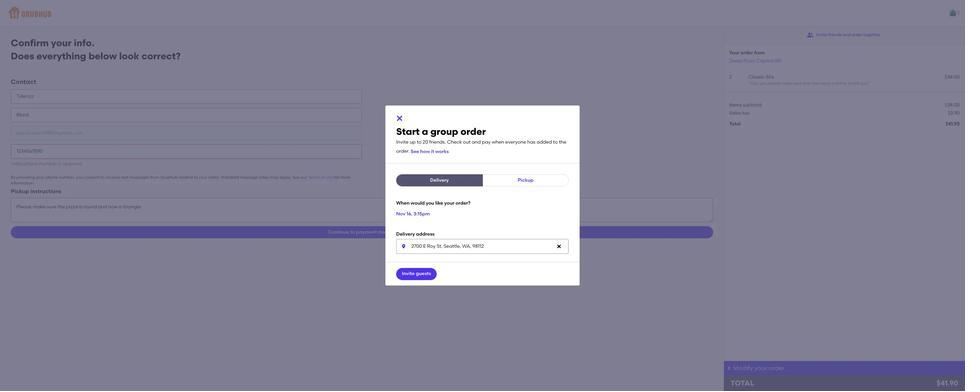 Task type: locate. For each thing, give the bounding box(es) containing it.
1 vertical spatial the
[[559, 139, 567, 145]]

$38.00 for $38.00
[[945, 102, 960, 108]]

$38.00 inside $38.00 " can you please make sure that the ranch is there, thank you! "
[[945, 74, 960, 80]]

is
[[832, 81, 835, 86], [58, 161, 61, 167]]

invite guests button
[[396, 268, 437, 280]]

your inside confirm your info. does everything below look correct?
[[51, 37, 72, 49]]

invite inside button
[[402, 271, 415, 277]]

0 horizontal spatial is
[[58, 161, 61, 167]]

1 vertical spatial phone
[[45, 175, 58, 180]]

address
[[416, 231, 435, 237]]

modify
[[734, 365, 754, 372]]

pickup
[[518, 178, 534, 183], [11, 188, 29, 195]]

you inside $38.00 " can you please make sure that the ranch is there, thank you! "
[[760, 81, 767, 86]]

group
[[431, 126, 459, 137]]

make
[[782, 81, 793, 86]]

order
[[852, 32, 863, 37], [741, 50, 754, 56], [461, 126, 486, 137], [769, 365, 785, 372]]

0 horizontal spatial svg image
[[401, 244, 407, 249]]

your
[[51, 37, 72, 49], [36, 175, 44, 180], [199, 175, 208, 180], [445, 201, 455, 206], [755, 365, 768, 372]]

0 vertical spatial the
[[812, 81, 819, 86]]

order up out
[[461, 126, 486, 137]]

Phone telephone field
[[11, 145, 362, 159]]

see
[[411, 149, 419, 155], [293, 175, 300, 180]]

1 horizontal spatial the
[[812, 81, 819, 86]]

invite guests
[[402, 271, 431, 277]]

invite for invite friends and order together
[[817, 32, 828, 37]]

delivery right method
[[396, 231, 415, 237]]

and right out
[[472, 139, 481, 145]]

see down up
[[411, 149, 419, 155]]

0 vertical spatial total
[[730, 121, 741, 127]]

from up zeeks pizza capitol hill link
[[755, 50, 765, 56]]

delivery for delivery
[[430, 178, 449, 183]]

1 vertical spatial 2
[[730, 74, 732, 80]]

1 horizontal spatial you
[[426, 201, 434, 206]]

0 vertical spatial and
[[843, 32, 851, 37]]

the right that at the right top of the page
[[812, 81, 819, 86]]

delivery
[[430, 178, 449, 183], [396, 231, 415, 237]]

friends.
[[430, 139, 446, 145]]

that
[[803, 81, 811, 86]]

0 vertical spatial $38.00
[[945, 74, 960, 80]]

to right "added"
[[553, 139, 558, 145]]

1 $38.00 from the top
[[945, 74, 960, 80]]

0 horizontal spatial see
[[293, 175, 300, 180]]

your right like
[[445, 201, 455, 206]]

1 vertical spatial invite
[[396, 139, 409, 145]]

2
[[958, 10, 960, 16], [730, 74, 732, 80]]

delivery button
[[396, 175, 483, 187]]

up
[[410, 139, 416, 145]]

you left like
[[426, 201, 434, 206]]

0 vertical spatial see
[[411, 149, 419, 155]]

2 vertical spatial you
[[426, 201, 434, 206]]

related
[[179, 175, 193, 180]]

of
[[321, 175, 325, 180]]

to left the payment
[[350, 229, 355, 235]]

order. left standard
[[209, 175, 220, 180]]

the
[[812, 81, 819, 86], [559, 139, 567, 145]]

look
[[119, 50, 139, 62]]

see left our
[[293, 175, 300, 180]]

invite
[[817, 32, 828, 37], [396, 139, 409, 145], [402, 271, 415, 277]]

" right thank
[[869, 81, 871, 86]]

correct?
[[142, 50, 181, 62]]

total
[[730, 121, 741, 127], [731, 379, 755, 388]]

1 horizontal spatial see
[[411, 149, 419, 155]]

0 horizontal spatial 2
[[730, 74, 732, 80]]

order up pizza
[[741, 50, 754, 56]]

1 horizontal spatial 2
[[958, 10, 960, 16]]

friends
[[829, 32, 842, 37]]

order. down start
[[396, 149, 410, 154]]

1 vertical spatial delivery
[[396, 231, 415, 237]]

and inside start a group order invite up to 20 friends. check out and pay when everyone has added to the order.
[[472, 139, 481, 145]]

zeeks pizza capitol hill link
[[730, 58, 782, 64]]

pickup inside button
[[518, 178, 534, 183]]

text
[[121, 175, 128, 180]]

0 horizontal spatial from
[[150, 175, 159, 180]]

invite left up
[[396, 139, 409, 145]]

for more information.
[[11, 175, 351, 186]]

items
[[730, 102, 742, 108]]

delivery inside button
[[430, 178, 449, 183]]

svg image
[[401, 244, 407, 249], [557, 244, 562, 249]]

1 vertical spatial pickup
[[11, 188, 29, 195]]

0 vertical spatial delivery
[[430, 178, 449, 183]]

1 vertical spatial see
[[293, 175, 300, 180]]

invite friends and order together button
[[807, 29, 881, 41]]

1 vertical spatial $41.90
[[937, 379, 959, 388]]

0 vertical spatial phone
[[23, 161, 38, 167]]

valid
[[11, 161, 22, 167]]

1 vertical spatial and
[[472, 139, 481, 145]]

0 vertical spatial order.
[[396, 149, 410, 154]]

0 vertical spatial $41.90
[[946, 121, 960, 127]]

0 horizontal spatial and
[[472, 139, 481, 145]]

order left together
[[852, 32, 863, 37]]

pickup for pickup
[[518, 178, 534, 183]]

1 horizontal spatial svg image
[[557, 244, 562, 249]]

0 vertical spatial pickup
[[518, 178, 534, 183]]

info.
[[74, 37, 94, 49]]

the right "added"
[[559, 139, 567, 145]]

how
[[421, 149, 430, 155]]

1 horizontal spatial order.
[[396, 149, 410, 154]]

"
[[749, 81, 751, 86], [869, 81, 871, 86]]

1 " from the left
[[749, 81, 751, 86]]

delivery for delivery address
[[396, 231, 415, 237]]

please
[[768, 81, 781, 86]]

0 vertical spatial is
[[832, 81, 835, 86]]

order inside your order from zeeks pizza capitol hill
[[741, 50, 754, 56]]

and right friends
[[843, 32, 851, 37]]

your up 'everything'
[[51, 37, 72, 49]]

1 vertical spatial order.
[[209, 175, 220, 180]]

continue to payment method
[[328, 229, 396, 235]]

pay
[[482, 139, 491, 145]]

2 button
[[950, 7, 960, 19]]

1 vertical spatial you
[[76, 175, 83, 180]]

Pickup instructions text field
[[11, 198, 713, 222]]

to
[[417, 139, 422, 145], [553, 139, 558, 145], [101, 175, 105, 180], [194, 175, 198, 180], [350, 229, 355, 235]]

1 svg image from the left
[[401, 244, 407, 249]]

would
[[411, 201, 425, 206]]

1 horizontal spatial is
[[832, 81, 835, 86]]

3:15pm
[[414, 211, 430, 217]]

0 horizontal spatial delivery
[[396, 231, 415, 237]]

invite for invite guests
[[402, 271, 415, 277]]

nov
[[396, 211, 406, 217]]

0 horizontal spatial you
[[76, 175, 83, 180]]

invite inside button
[[817, 32, 828, 37]]

capitol
[[757, 58, 774, 64]]

when would you like your order?
[[396, 201, 471, 206]]

for
[[334, 175, 339, 180]]

the inside start a group order invite up to 20 friends. check out and pay when everyone has added to the order.
[[559, 139, 567, 145]]

and
[[843, 32, 851, 37], [472, 139, 481, 145]]

1 horizontal spatial "
[[869, 81, 871, 86]]

0 vertical spatial from
[[755, 50, 765, 56]]

you down classic stix
[[760, 81, 767, 86]]

$38.00 " can you please make sure that the ranch is there, thank you! "
[[749, 74, 960, 86]]

1 horizontal spatial delivery
[[430, 178, 449, 183]]

" down classic
[[749, 81, 751, 86]]

0 vertical spatial invite
[[817, 32, 828, 37]]

1 horizontal spatial from
[[755, 50, 765, 56]]

is left 'there,'
[[832, 81, 835, 86]]

from
[[755, 50, 765, 56], [150, 175, 159, 180]]

instructions
[[30, 188, 61, 195]]

total down sales
[[730, 121, 741, 127]]

0 horizontal spatial phone
[[23, 161, 38, 167]]

check
[[447, 139, 462, 145]]

terms
[[308, 175, 320, 180]]

1 vertical spatial $38.00
[[945, 102, 960, 108]]

0 vertical spatial 2
[[958, 10, 960, 16]]

total down the modify
[[731, 379, 755, 388]]

pickup for pickup instructions
[[11, 188, 29, 195]]

sales tax
[[730, 110, 750, 116]]

see how it works button
[[411, 146, 449, 158]]

added
[[537, 139, 552, 145]]

2 horizontal spatial you
[[760, 81, 767, 86]]

number
[[39, 161, 57, 167]]

0 vertical spatial you
[[760, 81, 767, 86]]

you
[[760, 81, 767, 86], [76, 175, 83, 180], [426, 201, 434, 206]]

Search Address search field
[[396, 239, 569, 254]]

tax
[[743, 110, 750, 116]]

your order from zeeks pizza capitol hill
[[730, 50, 782, 64]]

2 vertical spatial invite
[[402, 271, 415, 277]]

1 horizontal spatial pickup
[[518, 178, 534, 183]]

0 horizontal spatial the
[[559, 139, 567, 145]]

is right number
[[58, 161, 61, 167]]

Last name text field
[[11, 108, 362, 122]]

is inside $38.00 " can you please make sure that the ranch is there, thank you! "
[[832, 81, 835, 86]]

valid phone number is required
[[11, 161, 82, 167]]

2 svg image from the left
[[557, 244, 562, 249]]

phone down number
[[45, 175, 58, 180]]

from left "grubhub"
[[150, 175, 159, 180]]

1 horizontal spatial and
[[843, 32, 851, 37]]

0 horizontal spatial pickup
[[11, 188, 29, 195]]

delivery up like
[[430, 178, 449, 183]]

phone right valid
[[23, 161, 38, 167]]

2 " from the left
[[869, 81, 871, 86]]

invite right people icon
[[817, 32, 828, 37]]

to inside button
[[350, 229, 355, 235]]

2 $38.00 from the top
[[945, 102, 960, 108]]

hill
[[775, 58, 782, 64]]

0 horizontal spatial "
[[749, 81, 751, 86]]

First name text field
[[11, 90, 362, 104]]

you left 'consent' in the left top of the page
[[76, 175, 83, 180]]

invite left 'guests'
[[402, 271, 415, 277]]

main navigation navigation
[[0, 0, 966, 26]]

1 vertical spatial total
[[731, 379, 755, 388]]



Task type: describe. For each thing, give the bounding box(es) containing it.
20
[[423, 139, 428, 145]]

people icon image
[[807, 32, 814, 38]]

required
[[63, 161, 82, 167]]

method
[[378, 229, 396, 235]]

receive
[[106, 175, 120, 180]]

can
[[751, 81, 759, 86]]

sales
[[730, 110, 742, 116]]

invite friends and order together
[[817, 32, 881, 37]]

when
[[492, 139, 504, 145]]

like
[[436, 201, 443, 206]]

information.
[[11, 181, 35, 186]]

nov 16, 3:15pm
[[396, 211, 430, 217]]

providing
[[16, 175, 35, 180]]

contact
[[11, 78, 36, 86]]

classic stix
[[749, 74, 775, 80]]

number,
[[59, 175, 75, 180]]

1 vertical spatial is
[[58, 161, 61, 167]]

subtotal
[[743, 102, 762, 108]]

standard
[[221, 175, 239, 180]]

$3.90
[[948, 110, 960, 116]]

grubhub
[[160, 175, 178, 180]]

modify your order
[[734, 365, 785, 372]]

terms of use link
[[308, 175, 333, 180]]

and inside button
[[843, 32, 851, 37]]

from inside your order from zeeks pizza capitol hill
[[755, 50, 765, 56]]

2 inside button
[[958, 10, 960, 16]]

the inside $38.00 " can you please make sure that the ranch is there, thank you! "
[[812, 81, 819, 86]]

start a group order invite up to 20 friends. check out and pay when everyone has added to the order.
[[396, 126, 567, 154]]

your right the providing
[[36, 175, 44, 180]]

valid phone number is required alert
[[11, 161, 82, 167]]

rates
[[259, 175, 269, 180]]

out
[[463, 139, 471, 145]]

your right the modify
[[755, 365, 768, 372]]

when
[[396, 201, 410, 206]]

order inside start a group order invite up to 20 friends. check out and pay when everyone has added to the order.
[[461, 126, 486, 137]]

you!
[[861, 81, 869, 86]]

our
[[301, 175, 307, 180]]

guests
[[416, 271, 431, 277]]

stix
[[766, 74, 775, 80]]

order. inside start a group order invite up to 20 friends. check out and pay when everyone has added to the order.
[[396, 149, 410, 154]]

more
[[340, 175, 351, 180]]

thank
[[849, 81, 860, 86]]

does
[[11, 50, 34, 62]]

items subtotal
[[730, 102, 762, 108]]

see how it works
[[411, 149, 449, 155]]

invite inside start a group order invite up to 20 friends. check out and pay when everyone has added to the order.
[[396, 139, 409, 145]]

use
[[326, 175, 333, 180]]

1 vertical spatial from
[[150, 175, 159, 180]]

to right related
[[194, 175, 198, 180]]

delivery address
[[396, 231, 435, 237]]

order?
[[456, 201, 471, 206]]

classic
[[749, 74, 765, 80]]

there,
[[836, 81, 848, 86]]

below
[[89, 50, 117, 62]]

message
[[240, 175, 258, 180]]

has
[[528, 139, 536, 145]]

see inside button
[[411, 149, 419, 155]]

1 horizontal spatial phone
[[45, 175, 58, 180]]

to left '20'
[[417, 139, 422, 145]]

may
[[270, 175, 279, 180]]

ranch
[[820, 81, 831, 86]]

continue to payment method button
[[11, 226, 713, 239]]

works
[[436, 149, 449, 155]]

your
[[730, 50, 740, 56]]

$38.00 for $38.00 " can you please make sure that the ranch is there, thank you! "
[[945, 74, 960, 80]]

svg image
[[396, 115, 404, 123]]

your right related
[[199, 175, 208, 180]]

start
[[396, 126, 420, 137]]

together
[[864, 32, 881, 37]]

confirm
[[11, 37, 49, 49]]

messages
[[129, 175, 149, 180]]

continue
[[328, 229, 349, 235]]

16,
[[407, 211, 413, 217]]

pickup button
[[483, 175, 569, 187]]

order inside button
[[852, 32, 863, 37]]

apply.
[[280, 175, 292, 180]]

pickup instructions
[[11, 188, 61, 195]]

everyone
[[506, 139, 527, 145]]

it
[[431, 149, 434, 155]]

by
[[11, 175, 16, 180]]

to left receive
[[101, 175, 105, 180]]

sure
[[794, 81, 802, 86]]

pizza
[[744, 58, 755, 64]]

everything
[[37, 50, 86, 62]]

order right the modify
[[769, 365, 785, 372]]

0 horizontal spatial order.
[[209, 175, 220, 180]]

consent
[[84, 175, 100, 180]]

nov 16, 3:15pm button
[[396, 208, 430, 220]]

confirm your info. does everything below look correct?
[[11, 37, 181, 62]]



Task type: vqa. For each thing, say whether or not it's contained in the screenshot.
"mi" for 4 mi
no



